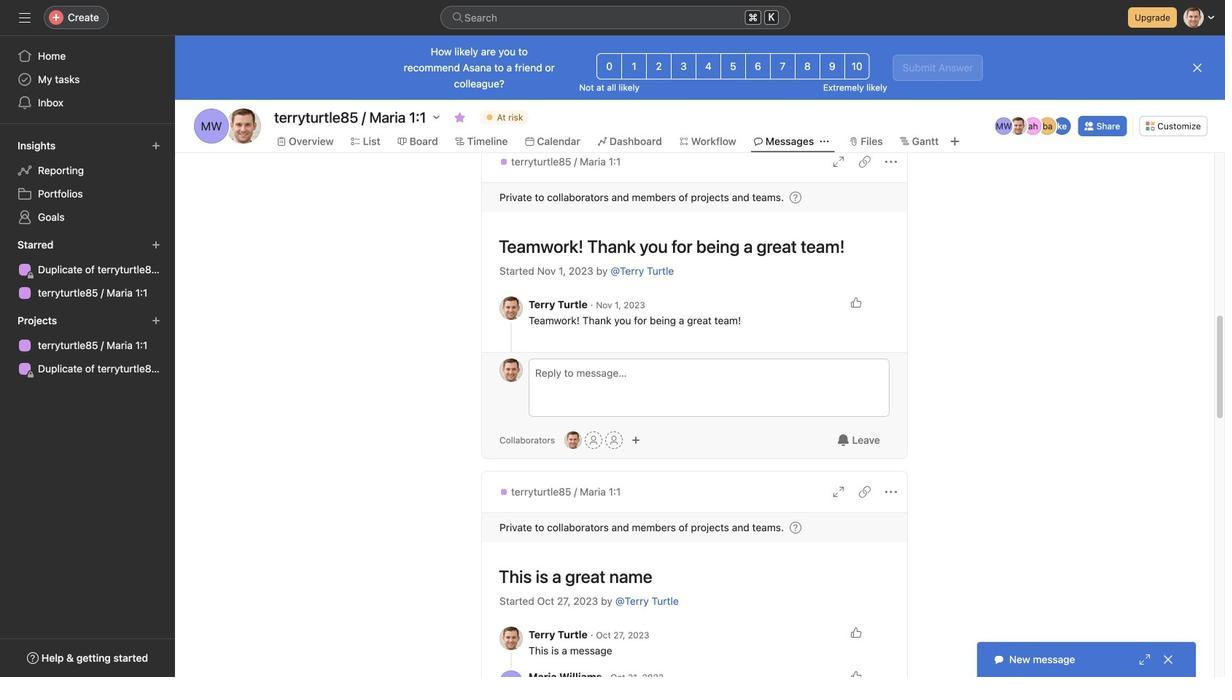 Task type: vqa. For each thing, say whether or not it's contained in the screenshot.
actions "image"
no



Task type: locate. For each thing, give the bounding box(es) containing it.
0 vertical spatial copy link image
[[860, 156, 871, 168]]

new insights image
[[152, 142, 161, 150]]

dismiss image
[[1192, 62, 1204, 74]]

copy link image right full screen image
[[860, 156, 871, 168]]

None radio
[[622, 53, 647, 80], [671, 53, 697, 80], [696, 53, 722, 80], [721, 53, 746, 80], [746, 53, 771, 80], [770, 53, 796, 80], [622, 53, 647, 80], [671, 53, 697, 80], [696, 53, 722, 80], [721, 53, 746, 80], [746, 53, 771, 80], [770, 53, 796, 80]]

1 0 likes. click to like this message comment image from the top
[[851, 628, 862, 639]]

open user profile image
[[500, 359, 523, 382], [500, 628, 523, 651]]

add or remove collaborators image
[[565, 432, 582, 449], [632, 436, 641, 445]]

1 horizontal spatial add or remove collaborators image
[[632, 436, 641, 445]]

Search tasks, projects, and more text field
[[441, 6, 791, 29]]

add tab image
[[950, 136, 961, 147]]

close image
[[1163, 655, 1175, 666]]

0 likes. click to like this message comment image
[[851, 628, 862, 639], [851, 671, 862, 678]]

1 vertical spatial 0 likes. click to like this message comment image
[[851, 671, 862, 678]]

1 vertical spatial copy link image
[[860, 487, 871, 498]]

0 vertical spatial 0 likes. click to like this message comment image
[[851, 628, 862, 639]]

copy link image for full screen icon
[[860, 487, 871, 498]]

1 copy link image from the top
[[860, 156, 871, 168]]

open user profile image
[[500, 297, 523, 320]]

remove from starred image
[[454, 112, 466, 123]]

Conversation Name text field
[[490, 560, 890, 594]]

0 vertical spatial open user profile image
[[500, 359, 523, 382]]

more actions image
[[886, 487, 898, 498]]

Conversation Name text field
[[490, 230, 890, 263]]

copy link image for full screen image
[[860, 156, 871, 168]]

None field
[[441, 6, 791, 29]]

copy link image left more actions image
[[860, 487, 871, 498]]

expand new message image
[[1140, 655, 1151, 666]]

projects element
[[0, 308, 175, 384]]

full screen image
[[833, 487, 845, 498]]

1 vertical spatial open user profile image
[[500, 628, 523, 651]]

option group
[[597, 53, 870, 80]]

copy link image
[[860, 156, 871, 168], [860, 487, 871, 498]]

2 copy link image from the top
[[860, 487, 871, 498]]

0 horizontal spatial add or remove collaborators image
[[565, 432, 582, 449]]

None radio
[[597, 53, 623, 80], [647, 53, 672, 80], [795, 53, 821, 80], [820, 53, 846, 80], [845, 53, 870, 80], [597, 53, 623, 80], [647, 53, 672, 80], [795, 53, 821, 80], [820, 53, 846, 80], [845, 53, 870, 80]]



Task type: describe. For each thing, give the bounding box(es) containing it.
more actions image
[[886, 156, 898, 168]]

full screen image
[[833, 156, 845, 168]]

0 likes. click to like this message comment image
[[851, 297, 862, 309]]

2 0 likes. click to like this message comment image from the top
[[851, 671, 862, 678]]

2 open user profile image from the top
[[500, 628, 523, 651]]

1 open user profile image from the top
[[500, 359, 523, 382]]

tab actions image
[[820, 137, 829, 146]]

insights element
[[0, 133, 175, 232]]

global element
[[0, 36, 175, 123]]

hide sidebar image
[[19, 12, 31, 23]]

starred element
[[0, 232, 175, 308]]



